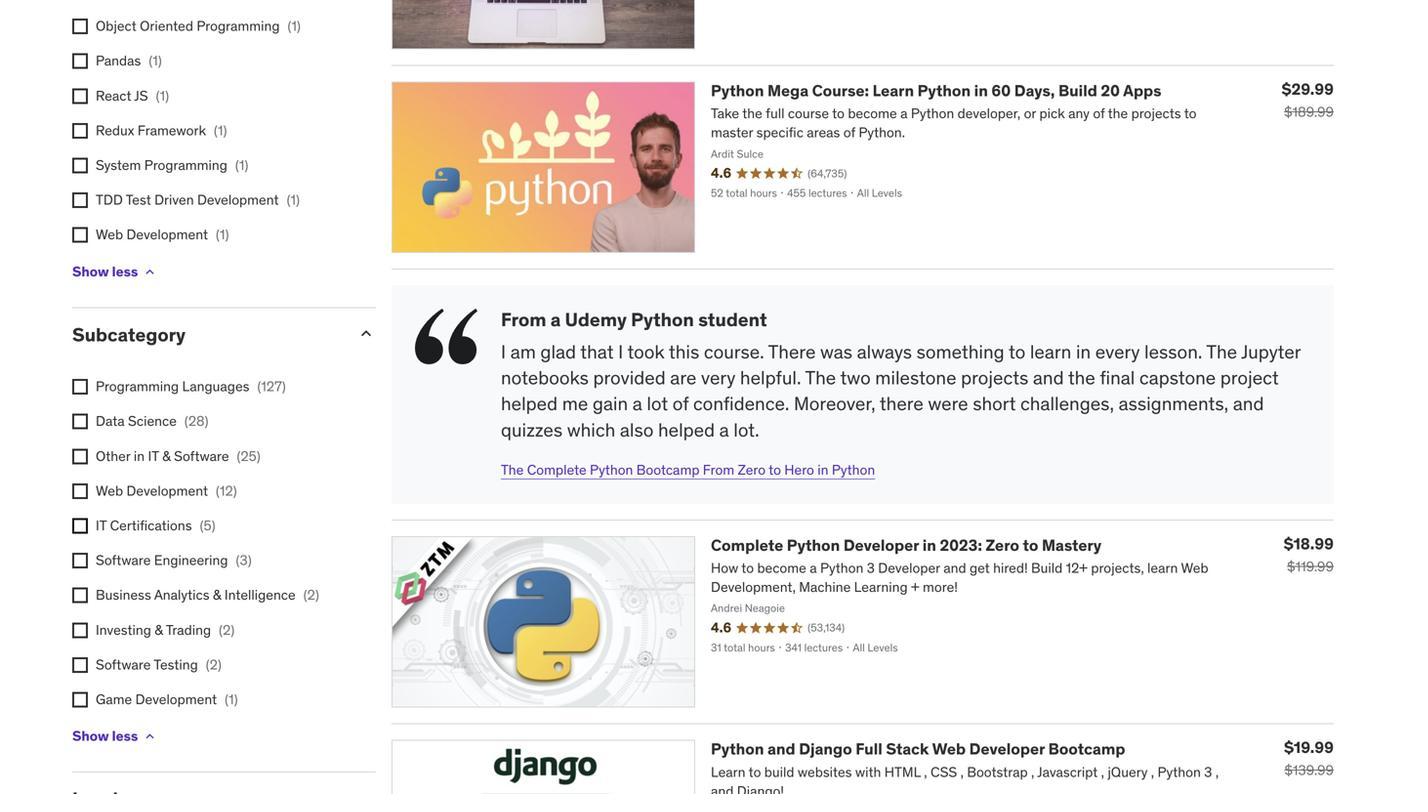 Task type: vqa. For each thing, say whether or not it's contained in the screenshot.


Task type: describe. For each thing, give the bounding box(es) containing it.
glad
[[541, 340, 576, 363]]

0 vertical spatial the
[[1207, 340, 1238, 363]]

0 vertical spatial it
[[148, 447, 159, 465]]

development for web development (12)
[[126, 482, 208, 499]]

data
[[96, 412, 125, 430]]

it certifications (5)
[[96, 517, 215, 534]]

xsmall image for it certifications (5)
[[72, 518, 88, 534]]

science
[[128, 412, 177, 430]]

show less for web development (1)
[[72, 263, 138, 280]]

python mega course: learn python in 60 days, build 20 apps link
[[711, 80, 1162, 100]]

$29.99
[[1282, 79, 1334, 99]]

60
[[992, 80, 1011, 100]]

notebooks
[[501, 366, 589, 389]]

very
[[701, 366, 736, 389]]

show for web development
[[72, 263, 109, 280]]

zero for from
[[738, 461, 766, 478]]

2 vertical spatial (2)
[[206, 656, 222, 673]]

confidence.
[[693, 392, 790, 415]]

xsmall image for game development (1)
[[72, 692, 88, 708]]

apps
[[1124, 80, 1162, 100]]

other
[[96, 447, 130, 465]]

0 vertical spatial software
[[174, 447, 229, 465]]

business
[[96, 586, 151, 604]]

python down which
[[590, 461, 633, 478]]

0 horizontal spatial it
[[96, 517, 107, 534]]

also
[[620, 418, 654, 441]]

$189.99
[[1284, 103, 1334, 121]]

tdd test driven development (1)
[[96, 191, 300, 209]]

certifications
[[110, 517, 192, 534]]

xsmall image for system programming (1)
[[72, 158, 88, 173]]

complete python developer in 2023: zero to mastery link
[[711, 535, 1102, 555]]

jupyter
[[1242, 340, 1301, 363]]

1 vertical spatial (2)
[[219, 621, 235, 639]]

xsmall image for tdd
[[72, 193, 88, 208]]

system programming (1)
[[96, 156, 248, 174]]

which
[[567, 418, 616, 441]]

subcategory button
[[72, 323, 341, 346]]

1 vertical spatial developer
[[970, 739, 1045, 759]]

2 vertical spatial the
[[501, 461, 524, 478]]

object
[[96, 17, 137, 35]]

web development (1)
[[96, 226, 229, 243]]

(5)
[[200, 517, 215, 534]]

2 vertical spatial a
[[720, 418, 729, 441]]

xsmall image for react js (1)
[[72, 88, 88, 104]]

game development (1)
[[96, 691, 238, 708]]

python mega course: learn python in 60 days, build 20 apps
[[711, 80, 1162, 100]]

$18.99
[[1284, 534, 1334, 554]]

final
[[1100, 366, 1135, 389]]

less for business
[[112, 727, 138, 745]]

course.
[[704, 340, 765, 363]]

software testing (2)
[[96, 656, 222, 673]]

python and django full stack web developer bootcamp link
[[711, 739, 1126, 759]]

investing & trading (2)
[[96, 621, 235, 639]]

udemy
[[565, 308, 627, 331]]

python left django at the bottom of the page
[[711, 739, 764, 759]]

show less for business analytics & intelligence (2)
[[72, 727, 138, 745]]

0 horizontal spatial and
[[768, 739, 796, 759]]

0 horizontal spatial helped
[[501, 392, 558, 415]]

less for web
[[112, 263, 138, 280]]

in right hero
[[818, 461, 829, 478]]

1 i from the left
[[501, 340, 506, 363]]

every
[[1096, 340, 1140, 363]]

pandas (1)
[[96, 52, 162, 70]]

pandas
[[96, 52, 141, 70]]

1 vertical spatial complete
[[711, 535, 784, 555]]

zero for 2023:
[[986, 535, 1020, 555]]

this
[[669, 340, 700, 363]]

$19.99 $139.99
[[1285, 738, 1334, 779]]

were
[[928, 392, 969, 415]]

tdd
[[96, 191, 123, 209]]

(12)
[[216, 482, 237, 499]]

assignments,
[[1119, 392, 1229, 415]]

redux
[[96, 122, 134, 139]]

xsmall image for pandas (1)
[[72, 53, 88, 69]]

framework
[[138, 122, 206, 139]]

$18.99 $119.99
[[1284, 534, 1334, 575]]

programming languages (127)
[[96, 378, 286, 395]]

1 horizontal spatial bootcamp
[[1049, 739, 1126, 759]]

1 vertical spatial programming
[[144, 156, 227, 174]]

project
[[1221, 366, 1279, 389]]

2 vertical spatial web
[[932, 739, 966, 759]]

system
[[96, 156, 141, 174]]

xsmall image for web development (1)
[[72, 227, 88, 243]]

full
[[856, 739, 883, 759]]

from a udemy python student i am glad that i took this course. there was always something to learn in every lesson. the jupyter notebooks provided are very helpful. the two milestone projects and the final capstone project helped me gain a lot of confidence. moreover, there were short challenges, assignments, and quizzes which also helped a lot.
[[501, 308, 1301, 441]]

$29.99 $189.99
[[1282, 79, 1334, 121]]

something
[[917, 340, 1005, 363]]

1 horizontal spatial the
[[805, 366, 836, 389]]

intelligence
[[225, 586, 296, 604]]

complete python developer in 2023: zero to mastery
[[711, 535, 1102, 555]]

game
[[96, 691, 132, 708]]

xsmall image for software engineering (3)
[[72, 553, 88, 569]]

redux framework (1)
[[96, 122, 227, 139]]

always
[[857, 340, 912, 363]]

lot.
[[734, 418, 760, 441]]

python down hero
[[787, 535, 840, 555]]

(25)
[[237, 447, 261, 465]]

xsmall image for data
[[72, 414, 88, 429]]

0 horizontal spatial complete
[[527, 461, 587, 478]]

lot
[[647, 392, 668, 415]]

student
[[698, 308, 767, 331]]

software engineering (3)
[[96, 551, 252, 569]]

python inside from a udemy python student i am glad that i took this course. there was always something to learn in every lesson. the jupyter notebooks provided are very helpful. the two milestone projects and the final capstone project helped me gain a lot of confidence. moreover, there were short challenges, assignments, and quizzes which also helped a lot.
[[631, 308, 694, 331]]

projects
[[961, 366, 1029, 389]]

software for software engineering
[[96, 551, 151, 569]]

milestone
[[875, 366, 957, 389]]

trading
[[166, 621, 211, 639]]

2023:
[[940, 535, 982, 555]]

oriented
[[140, 17, 193, 35]]

provided
[[593, 366, 666, 389]]

course:
[[812, 80, 869, 100]]

2 vertical spatial &
[[155, 621, 163, 639]]

to inside from a udemy python student i am glad that i took this course. there was always something to learn in every lesson. the jupyter notebooks provided are very helpful. the two milestone projects and the final capstone project helped me gain a lot of confidence. moreover, there were short challenges, assignments, and quizzes which also helped a lot.
[[1009, 340, 1026, 363]]

1 horizontal spatial helped
[[658, 418, 715, 441]]

mastery
[[1042, 535, 1102, 555]]

(127)
[[257, 378, 286, 395]]

xsmall image inside 'show less' button
[[142, 729, 158, 744]]

of
[[673, 392, 689, 415]]

business analytics & intelligence (2)
[[96, 586, 319, 604]]



Task type: locate. For each thing, give the bounding box(es) containing it.
and down project
[[1233, 392, 1264, 415]]

a left lot
[[633, 392, 642, 415]]

&
[[162, 447, 171, 465], [213, 586, 221, 604], [155, 621, 163, 639]]

it
[[148, 447, 159, 465], [96, 517, 107, 534]]

engineering
[[154, 551, 228, 569]]

i
[[501, 340, 506, 363], [618, 340, 623, 363]]

programming up data science (28)
[[96, 378, 179, 395]]

i right "that" on the top of the page
[[618, 340, 623, 363]]

in inside from a udemy python student i am glad that i took this course. there was always something to learn in every lesson. the jupyter notebooks provided are very helpful. the two milestone projects and the final capstone project helped me gain a lot of confidence. moreover, there were short challenges, assignments, and quizzes which also helped a lot.
[[1076, 340, 1091, 363]]

xsmall image for programming
[[72, 379, 88, 395]]

web for web development (1)
[[96, 226, 123, 243]]

development down testing
[[135, 691, 217, 708]]

(2) right 'intelligence' on the left bottom of the page
[[303, 586, 319, 604]]

in
[[975, 80, 988, 100], [1076, 340, 1091, 363], [134, 447, 145, 465], [818, 461, 829, 478], [923, 535, 937, 555]]

show up "subcategory"
[[72, 263, 109, 280]]

show less up "subcategory"
[[72, 263, 138, 280]]

complete down the complete python bootcamp from zero to hero in python link
[[711, 535, 784, 555]]

software down (28)
[[174, 447, 229, 465]]

testing
[[154, 656, 198, 673]]

days,
[[1015, 80, 1055, 100]]

mega
[[768, 80, 809, 100]]

to left learn
[[1009, 340, 1026, 363]]

python up took
[[631, 308, 694, 331]]

0 horizontal spatial the
[[501, 461, 524, 478]]

xsmall image for business
[[72, 588, 88, 603]]

1 vertical spatial a
[[633, 392, 642, 415]]

stack
[[886, 739, 929, 759]]

1 horizontal spatial complete
[[711, 535, 784, 555]]

& right 'analytics'
[[213, 586, 221, 604]]

0 vertical spatial a
[[551, 308, 561, 331]]

show less button down "game"
[[72, 717, 158, 756]]

0 vertical spatial zero
[[738, 461, 766, 478]]

me
[[562, 392, 588, 415]]

the complete python bootcamp from zero to hero in python
[[501, 461, 875, 478]]

xsmall image for object
[[72, 19, 88, 34]]

small image
[[357, 324, 376, 343]]

in left 60
[[975, 80, 988, 100]]

0 vertical spatial from
[[501, 308, 547, 331]]

0 vertical spatial show less button
[[72, 252, 158, 291]]

js
[[134, 87, 148, 104]]

$139.99
[[1285, 761, 1334, 779]]

0 vertical spatial &
[[162, 447, 171, 465]]

show down "game"
[[72, 727, 109, 745]]

show less button for business
[[72, 717, 158, 756]]

python and django full stack web developer bootcamp
[[711, 739, 1126, 759]]

development down driven
[[126, 226, 208, 243]]

there
[[880, 392, 924, 415]]

zero
[[738, 461, 766, 478], [986, 535, 1020, 555]]

xsmall image down game development (1)
[[142, 729, 158, 744]]

and
[[1033, 366, 1064, 389], [1233, 392, 1264, 415], [768, 739, 796, 759]]

in up the
[[1076, 340, 1091, 363]]

2 horizontal spatial and
[[1233, 392, 1264, 415]]

2 less from the top
[[112, 727, 138, 745]]

0 vertical spatial to
[[1009, 340, 1026, 363]]

xsmall image left software engineering (3)
[[72, 553, 88, 569]]

software down investing
[[96, 656, 151, 673]]

from up 'am'
[[501, 308, 547, 331]]

0 vertical spatial bootcamp
[[637, 461, 700, 478]]

xsmall image left redux on the top left of the page
[[72, 123, 88, 139]]

xsmall image down "subcategory"
[[72, 379, 88, 395]]

from inside from a udemy python student i am glad that i took this course. there was always something to learn in every lesson. the jupyter notebooks provided are very helpful. the two milestone projects and the final capstone project helped me gain a lot of confidence. moreover, there were short challenges, assignments, and quizzes which also helped a lot.
[[501, 308, 547, 331]]

in right other
[[134, 447, 145, 465]]

xsmall image left react
[[72, 88, 88, 104]]

development down other in it & software (25)
[[126, 482, 208, 499]]

xsmall image left the certifications
[[72, 518, 88, 534]]

xsmall image left object
[[72, 19, 88, 34]]

subcategory
[[72, 323, 186, 346]]

1 vertical spatial from
[[703, 461, 735, 478]]

show
[[72, 263, 109, 280], [72, 727, 109, 745]]

build
[[1059, 80, 1098, 100]]

2 vertical spatial programming
[[96, 378, 179, 395]]

1 vertical spatial bootcamp
[[1049, 739, 1126, 759]]

1 show less from the top
[[72, 263, 138, 280]]

1 vertical spatial zero
[[986, 535, 1020, 555]]

a left the "lot."
[[720, 418, 729, 441]]

2 show less from the top
[[72, 727, 138, 745]]

0 horizontal spatial developer
[[844, 535, 919, 555]]

0 vertical spatial show
[[72, 263, 109, 280]]

complete down the quizzes
[[527, 461, 587, 478]]

0 vertical spatial helped
[[501, 392, 558, 415]]

1 horizontal spatial a
[[633, 392, 642, 415]]

2 i from the left
[[618, 340, 623, 363]]

1 horizontal spatial developer
[[970, 739, 1045, 759]]

xsmall image left other
[[72, 449, 88, 464]]

lesson.
[[1145, 340, 1203, 363]]

0 vertical spatial complete
[[527, 461, 587, 478]]

1 horizontal spatial and
[[1033, 366, 1064, 389]]

python left mega
[[711, 80, 764, 100]]

react
[[96, 87, 131, 104]]

development right driven
[[197, 191, 279, 209]]

1 show from the top
[[72, 263, 109, 280]]

programming up driven
[[144, 156, 227, 174]]

web down other
[[96, 482, 123, 499]]

0 vertical spatial (2)
[[303, 586, 319, 604]]

0 horizontal spatial from
[[501, 308, 547, 331]]

xsmall image left pandas
[[72, 53, 88, 69]]

2 show from the top
[[72, 727, 109, 745]]

python
[[711, 80, 764, 100], [918, 80, 971, 100], [631, 308, 694, 331], [590, 461, 633, 478], [832, 461, 875, 478], [787, 535, 840, 555], [711, 739, 764, 759]]

0 horizontal spatial zero
[[738, 461, 766, 478]]

learn
[[1030, 340, 1072, 363]]

helpful.
[[740, 366, 801, 389]]

0 vertical spatial and
[[1033, 366, 1064, 389]]

less down "game"
[[112, 727, 138, 745]]

challenges,
[[1021, 392, 1114, 415]]

xsmall image for software testing (2)
[[72, 657, 88, 673]]

1 vertical spatial show less button
[[72, 717, 158, 756]]

in left 2023:
[[923, 535, 937, 555]]

0 horizontal spatial bootcamp
[[637, 461, 700, 478]]

python right hero
[[832, 461, 875, 478]]

2 vertical spatial and
[[768, 739, 796, 759]]

programming right oriented at the top of the page
[[197, 17, 280, 35]]

development for game development (1)
[[135, 691, 217, 708]]

the
[[1068, 366, 1096, 389]]

driven
[[154, 191, 194, 209]]

0 vertical spatial less
[[112, 263, 138, 280]]

xsmall image down web development (1)
[[142, 264, 158, 280]]

2 show less button from the top
[[72, 717, 158, 756]]

to
[[1009, 340, 1026, 363], [769, 461, 781, 478], [1023, 535, 1039, 555]]

capstone
[[1140, 366, 1216, 389]]

to for the complete python bootcamp from zero to hero in python
[[769, 461, 781, 478]]

development for web development (1)
[[126, 226, 208, 243]]

xsmall image left web development (1)
[[72, 227, 88, 243]]

a
[[551, 308, 561, 331], [633, 392, 642, 415], [720, 418, 729, 441]]

xsmall image left business at bottom
[[72, 588, 88, 603]]

xsmall image left data
[[72, 414, 88, 429]]

& left trading
[[155, 621, 163, 639]]

complete
[[527, 461, 587, 478], [711, 535, 784, 555]]

development
[[197, 191, 279, 209], [126, 226, 208, 243], [126, 482, 208, 499], [135, 691, 217, 708]]

to left the mastery
[[1023, 535, 1039, 555]]

1 vertical spatial software
[[96, 551, 151, 569]]

1 vertical spatial web
[[96, 482, 123, 499]]

two
[[840, 366, 871, 389]]

and left django at the bottom of the page
[[768, 739, 796, 759]]

1 vertical spatial show less
[[72, 727, 138, 745]]

web development (12)
[[96, 482, 237, 499]]

data science (28)
[[96, 412, 209, 430]]

2 horizontal spatial the
[[1207, 340, 1238, 363]]

xsmall image for investing & trading (2)
[[72, 622, 88, 638]]

from
[[501, 308, 547, 331], [703, 461, 735, 478]]

show less button for web
[[72, 252, 158, 291]]

1 vertical spatial show
[[72, 727, 109, 745]]

helped up the quizzes
[[501, 392, 558, 415]]

show less down "game"
[[72, 727, 138, 745]]

show less button down web development (1)
[[72, 252, 158, 291]]

web for web development (12)
[[96, 482, 123, 499]]

zero down the "lot."
[[738, 461, 766, 478]]

0 horizontal spatial a
[[551, 308, 561, 331]]

xsmall image
[[72, 53, 88, 69], [72, 88, 88, 104], [72, 123, 88, 139], [72, 158, 88, 173], [72, 227, 88, 243], [72, 449, 88, 464], [72, 518, 88, 534], [72, 553, 88, 569], [72, 622, 88, 638], [72, 657, 88, 673], [72, 692, 88, 708], [142, 729, 158, 744]]

(2) right trading
[[219, 621, 235, 639]]

gain
[[593, 392, 628, 415]]

django
[[799, 739, 852, 759]]

xsmall image left system
[[72, 158, 88, 173]]

hero
[[785, 461, 815, 478]]

(2)
[[303, 586, 319, 604], [219, 621, 235, 639], [206, 656, 222, 673]]

python right the learn
[[918, 80, 971, 100]]

$19.99
[[1285, 738, 1334, 758]]

1 horizontal spatial i
[[618, 340, 623, 363]]

bootcamp
[[637, 461, 700, 478], [1049, 739, 1126, 759]]

0 vertical spatial programming
[[197, 17, 280, 35]]

0 vertical spatial developer
[[844, 535, 919, 555]]

web right stack
[[932, 739, 966, 759]]

1 vertical spatial and
[[1233, 392, 1264, 415]]

there
[[768, 340, 816, 363]]

to left hero
[[769, 461, 781, 478]]

$119.99
[[1287, 557, 1334, 575]]

xsmall image for web
[[72, 483, 88, 499]]

other in it & software (25)
[[96, 447, 261, 465]]

xsmall image for other in it & software (25)
[[72, 449, 88, 464]]

xsmall image for redux framework (1)
[[72, 123, 88, 139]]

(3)
[[236, 551, 252, 569]]

the up project
[[1207, 340, 1238, 363]]

learn
[[873, 80, 914, 100]]

took
[[628, 340, 665, 363]]

the down the quizzes
[[501, 461, 524, 478]]

less
[[112, 263, 138, 280], [112, 727, 138, 745]]

20
[[1101, 80, 1120, 100]]

to for complete python developer in 2023: zero to mastery
[[1023, 535, 1039, 555]]

1 show less button from the top
[[72, 252, 158, 291]]

the up moreover,
[[805, 366, 836, 389]]

2 vertical spatial software
[[96, 656, 151, 673]]

0 horizontal spatial i
[[501, 340, 506, 363]]

xsmall image left investing
[[72, 622, 88, 638]]

from down the "lot."
[[703, 461, 735, 478]]

i left 'am'
[[501, 340, 506, 363]]

and down learn
[[1033, 366, 1064, 389]]

1 vertical spatial the
[[805, 366, 836, 389]]

it left the certifications
[[96, 517, 107, 534]]

web down tdd in the top left of the page
[[96, 226, 123, 243]]

programming
[[197, 17, 280, 35], [144, 156, 227, 174], [96, 378, 179, 395]]

analytics
[[154, 586, 210, 604]]

2 vertical spatial to
[[1023, 535, 1039, 555]]

investing
[[96, 621, 151, 639]]

xsmall image left "web development (12)" at the bottom
[[72, 483, 88, 499]]

1 horizontal spatial it
[[148, 447, 159, 465]]

1 horizontal spatial from
[[703, 461, 735, 478]]

(28)
[[184, 412, 209, 430]]

test
[[126, 191, 151, 209]]

are
[[670, 366, 697, 389]]

xsmall image left software testing (2)
[[72, 657, 88, 673]]

0 vertical spatial show less
[[72, 263, 138, 280]]

1 vertical spatial to
[[769, 461, 781, 478]]

xsmall image left tdd in the top left of the page
[[72, 193, 88, 208]]

it down science
[[148, 447, 159, 465]]

moreover,
[[794, 392, 876, 415]]

0 vertical spatial web
[[96, 226, 123, 243]]

software for software testing
[[96, 656, 151, 673]]

show for business analytics & intelligence
[[72, 727, 109, 745]]

xsmall image inside 'show less' button
[[142, 264, 158, 280]]

xsmall image
[[72, 19, 88, 34], [72, 193, 88, 208], [142, 264, 158, 280], [72, 379, 88, 395], [72, 414, 88, 429], [72, 483, 88, 499], [72, 588, 88, 603]]

zero right 2023:
[[986, 535, 1020, 555]]

1 vertical spatial it
[[96, 517, 107, 534]]

short
[[973, 392, 1016, 415]]

software up business at bottom
[[96, 551, 151, 569]]

helped down of
[[658, 418, 715, 441]]

1 vertical spatial helped
[[658, 418, 715, 441]]

1 vertical spatial less
[[112, 727, 138, 745]]

less down web development (1)
[[112, 263, 138, 280]]

xsmall image left "game"
[[72, 692, 88, 708]]

1 vertical spatial &
[[213, 586, 221, 604]]

a up glad on the top left of page
[[551, 308, 561, 331]]

2 horizontal spatial a
[[720, 418, 729, 441]]

& up "web development (12)" at the bottom
[[162, 447, 171, 465]]

(2) right testing
[[206, 656, 222, 673]]

1 horizontal spatial zero
[[986, 535, 1020, 555]]

1 less from the top
[[112, 263, 138, 280]]



